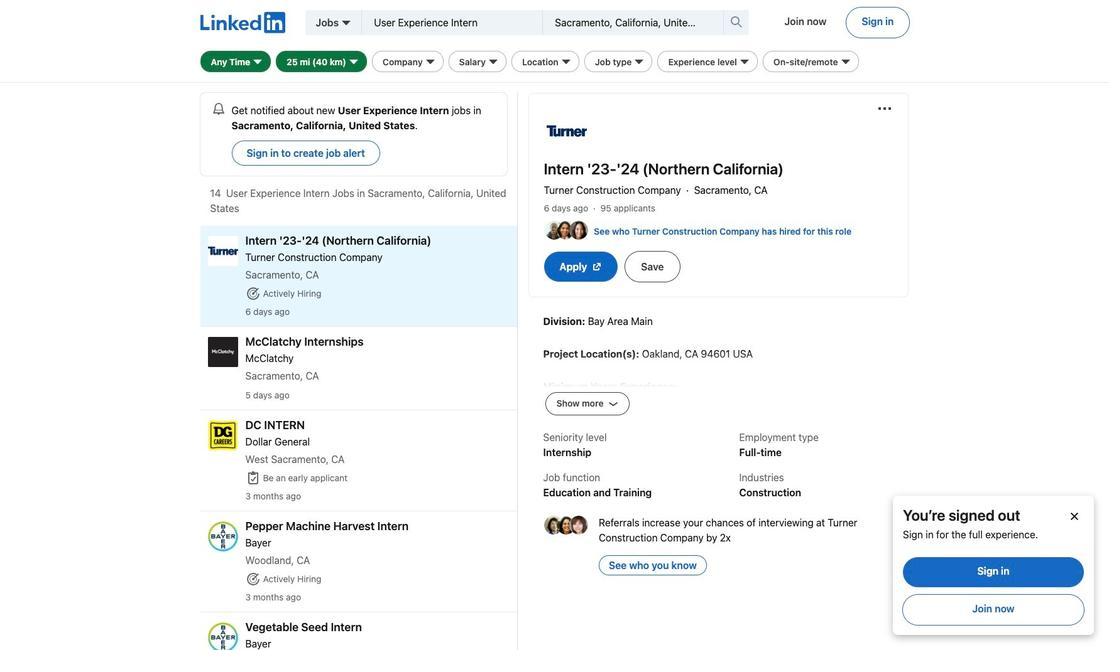 Task type: locate. For each thing, give the bounding box(es) containing it.
None search field
[[362, 10, 749, 35]]

main content
[[200, 93, 517, 651]]

1 vertical spatial svg image
[[245, 287, 260, 302]]

Location search field
[[553, 16, 703, 30]]

dialog
[[893, 496, 1094, 636]]

svg image
[[245, 471, 260, 486]]

svg image
[[592, 262, 602, 272], [245, 287, 260, 302], [245, 572, 260, 587]]

primary element
[[200, 0, 909, 48]]



Task type: describe. For each thing, give the bounding box(es) containing it.
2 vertical spatial svg image
[[245, 572, 260, 587]]

Search job titles or companies search field
[[372, 16, 522, 30]]

0 vertical spatial svg image
[[592, 262, 602, 272]]

turner construction company image
[[544, 109, 589, 154]]



Task type: vqa. For each thing, say whether or not it's contained in the screenshot.
search field
yes



